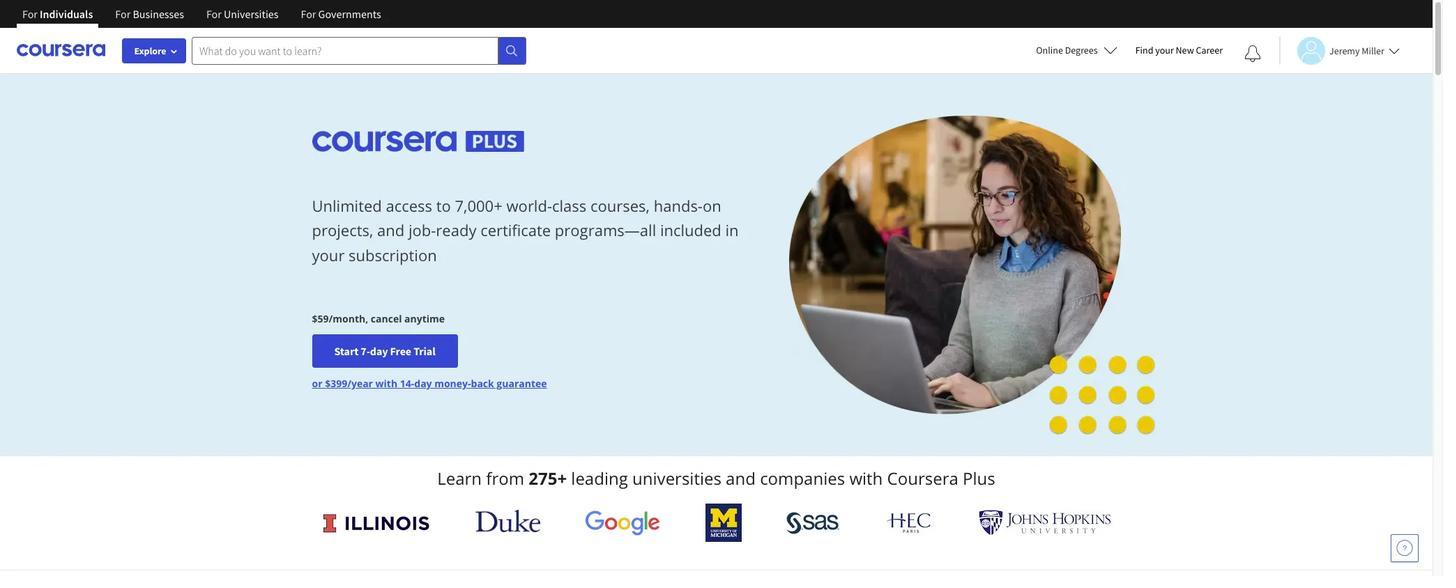 Task type: describe. For each thing, give the bounding box(es) containing it.
learn from 275+ leading universities and companies with coursera plus
[[438, 467, 996, 490]]

find
[[1136, 44, 1154, 57]]

jeremy
[[1330, 44, 1361, 57]]

hec paris image
[[885, 509, 934, 538]]

miller
[[1362, 44, 1385, 57]]

programs—all
[[555, 220, 657, 241]]

guarantee
[[497, 378, 547, 391]]

online degrees
[[1037, 44, 1098, 57]]

your inside unlimited access to 7,000+ world-class courses, hands-on projects, and job-ready certificate programs—all included in your subscription
[[312, 245, 345, 265]]

for for governments
[[301, 7, 316, 21]]

projects,
[[312, 220, 373, 241]]

job-
[[409, 220, 436, 241]]

for universities
[[206, 7, 279, 21]]

to
[[436, 195, 451, 216]]

$399
[[325, 378, 347, 391]]

and inside unlimited access to 7,000+ world-class courses, hands-on projects, and job-ready certificate programs—all included in your subscription
[[377, 220, 405, 241]]

companies
[[760, 467, 846, 490]]

/year
[[347, 378, 373, 391]]

leading
[[572, 467, 628, 490]]

275+
[[529, 467, 567, 490]]

for for businesses
[[115, 7, 131, 21]]

coursera plus image
[[312, 131, 524, 152]]

class
[[552, 195, 587, 216]]

university of michigan image
[[706, 504, 742, 543]]

$59 /month, cancel anytime
[[312, 313, 445, 326]]

for businesses
[[115, 7, 184, 21]]

coursera
[[888, 467, 959, 490]]

or $399 /year with 14-day money-back guarantee
[[312, 378, 547, 391]]

duke university image
[[476, 511, 540, 533]]

johns hopkins university image
[[979, 511, 1112, 536]]

university of illinois at urbana-champaign image
[[322, 512, 431, 535]]

start
[[334, 345, 359, 359]]

1 vertical spatial day
[[415, 378, 432, 391]]

free
[[390, 345, 412, 359]]

universities
[[633, 467, 722, 490]]

online
[[1037, 44, 1064, 57]]

start 7-day free trial button
[[312, 335, 458, 368]]

help center image
[[1397, 541, 1414, 557]]

for individuals
[[22, 7, 93, 21]]

on
[[703, 195, 722, 216]]

explore button
[[122, 38, 186, 63]]

day inside button
[[370, 345, 388, 359]]

start 7-day free trial
[[334, 345, 436, 359]]

0 horizontal spatial with
[[376, 378, 398, 391]]

courses,
[[591, 195, 650, 216]]

individuals
[[40, 7, 93, 21]]

1 vertical spatial with
[[850, 467, 883, 490]]

governments
[[319, 7, 381, 21]]

access
[[386, 195, 432, 216]]

14-
[[400, 378, 415, 391]]



Task type: locate. For each thing, give the bounding box(es) containing it.
google image
[[585, 511, 661, 536]]

money-
[[435, 378, 471, 391]]

1 horizontal spatial and
[[726, 467, 756, 490]]

1 vertical spatial and
[[726, 467, 756, 490]]

plus
[[963, 467, 996, 490]]

1 horizontal spatial day
[[415, 378, 432, 391]]

jeremy miller
[[1330, 44, 1385, 57]]

0 vertical spatial with
[[376, 378, 398, 391]]

world-
[[507, 195, 552, 216]]

0 vertical spatial your
[[1156, 44, 1174, 57]]

0 vertical spatial day
[[370, 345, 388, 359]]

subscription
[[349, 245, 437, 265]]

online degrees button
[[1026, 35, 1129, 66]]

7-
[[361, 345, 370, 359]]

find your new career
[[1136, 44, 1223, 57]]

2 for from the left
[[115, 7, 131, 21]]

coursera image
[[17, 39, 105, 62]]

0 horizontal spatial day
[[370, 345, 388, 359]]

/month,
[[329, 313, 368, 326]]

4 for from the left
[[301, 7, 316, 21]]

for left governments
[[301, 7, 316, 21]]

anytime
[[405, 313, 445, 326]]

for
[[22, 7, 38, 21], [115, 7, 131, 21], [206, 7, 222, 21], [301, 7, 316, 21]]

3 for from the left
[[206, 7, 222, 21]]

career
[[1197, 44, 1223, 57]]

1 vertical spatial your
[[312, 245, 345, 265]]

1 horizontal spatial your
[[1156, 44, 1174, 57]]

and up "subscription"
[[377, 220, 405, 241]]

your right find
[[1156, 44, 1174, 57]]

your down projects,
[[312, 245, 345, 265]]

trial
[[414, 345, 436, 359]]

for left individuals
[[22, 7, 38, 21]]

jeremy miller button
[[1280, 37, 1401, 65]]

ready
[[436, 220, 477, 241]]

0 horizontal spatial and
[[377, 220, 405, 241]]

new
[[1176, 44, 1195, 57]]

banner navigation
[[11, 0, 392, 38]]

sas image
[[787, 512, 840, 535]]

1 for from the left
[[22, 7, 38, 21]]

from
[[486, 467, 525, 490]]

0 vertical spatial and
[[377, 220, 405, 241]]

degrees
[[1066, 44, 1098, 57]]

show notifications image
[[1245, 45, 1262, 62]]

for for universities
[[206, 7, 222, 21]]

with left 14-
[[376, 378, 398, 391]]

universities
[[224, 7, 279, 21]]

None search field
[[192, 37, 527, 65]]

find your new career link
[[1129, 42, 1230, 59]]

7,000+
[[455, 195, 503, 216]]

for for individuals
[[22, 7, 38, 21]]

day
[[370, 345, 388, 359], [415, 378, 432, 391]]

and
[[377, 220, 405, 241], [726, 467, 756, 490]]

unlimited access to 7,000+ world-class courses, hands-on projects, and job-ready certificate programs—all included in your subscription
[[312, 195, 739, 265]]

learn
[[438, 467, 482, 490]]

with
[[376, 378, 398, 391], [850, 467, 883, 490]]

for left businesses
[[115, 7, 131, 21]]

businesses
[[133, 7, 184, 21]]

with left coursera
[[850, 467, 883, 490]]

0 horizontal spatial your
[[312, 245, 345, 265]]

What do you want to learn? text field
[[192, 37, 499, 65]]

and up "university of michigan" image
[[726, 467, 756, 490]]

certificate
[[481, 220, 551, 241]]

for governments
[[301, 7, 381, 21]]

or
[[312, 378, 323, 391]]

unlimited
[[312, 195, 382, 216]]

included
[[661, 220, 722, 241]]

day left free
[[370, 345, 388, 359]]

$59
[[312, 313, 329, 326]]

cancel
[[371, 313, 402, 326]]

hands-
[[654, 195, 703, 216]]

for left universities
[[206, 7, 222, 21]]

1 horizontal spatial with
[[850, 467, 883, 490]]

your
[[1156, 44, 1174, 57], [312, 245, 345, 265]]

explore
[[134, 45, 166, 57]]

day left money-
[[415, 378, 432, 391]]

back
[[471, 378, 494, 391]]

in
[[726, 220, 739, 241]]



Task type: vqa. For each thing, say whether or not it's contained in the screenshot.
or $399 /year with 14-day money-back guarantee
yes



